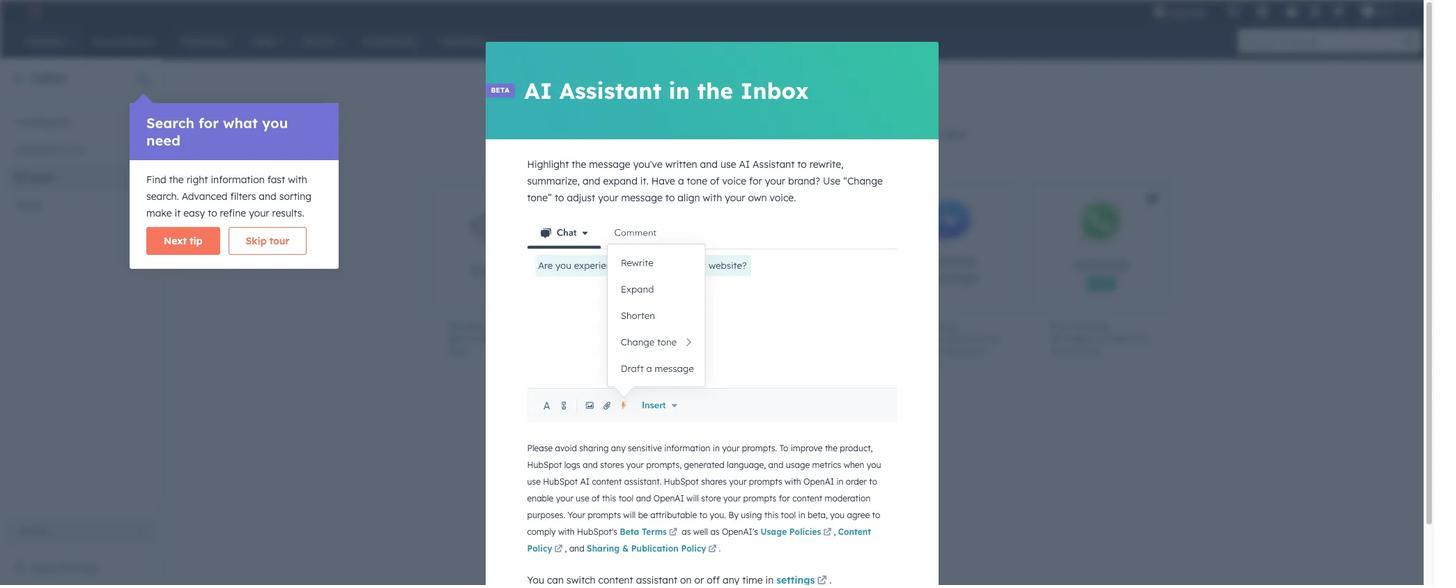 Task type: vqa. For each thing, say whether or not it's contained in the screenshot.
leftmost Assistant
yes



Task type: locate. For each thing, give the bounding box(es) containing it.
2 as from the left
[[711, 527, 720, 538]]

1 vertical spatial information
[[664, 444, 711, 454]]

notifications image
[[1333, 6, 1345, 19]]

of right tone
[[710, 175, 720, 188]]

2 vertical spatial for
[[779, 494, 790, 504]]

1 horizontal spatial chatbots
[[944, 346, 979, 357]]

None checkbox
[[729, 183, 869, 309]]

attributable
[[650, 511, 697, 521]]

0 vertical spatial messenger
[[923, 271, 979, 285]]

as right the well
[[711, 527, 720, 538]]

0 horizontal spatial receiving
[[922, 321, 957, 332]]

1 horizontal spatial receiving
[[1072, 321, 1108, 332]]

brand?
[[788, 175, 820, 188]]

1 receiving from the left
[[922, 321, 957, 332]]

0 vertical spatial this
[[602, 494, 616, 504]]

2 horizontal spatial ai
[[739, 158, 750, 171]]

, for , and
[[565, 544, 567, 554]]

2 start from the left
[[1050, 321, 1070, 332]]

generated
[[684, 460, 725, 471]]

skip tour
[[246, 235, 290, 247]]

say
[[744, 88, 786, 116]]

voice.
[[770, 192, 796, 204]]

for inside highlight the message you've written and use ai assistant to rewrite, summarize, and expand it. have a tone of voice for your brand? use "change tone" to adjust your message to align with your own voice.
[[749, 175, 762, 188]]

chatbots
[[626, 334, 661, 344], [944, 346, 979, 357]]

shares
[[701, 477, 727, 488]]

inbox settings link
[[31, 560, 98, 577]]

0 vertical spatial of
[[710, 175, 720, 188]]

message up "expand" on the top
[[589, 158, 631, 171]]

, left sharing on the bottom left of the page
[[565, 544, 567, 554]]

content up beta,
[[793, 494, 823, 504]]

2 vertical spatial use
[[576, 494, 590, 504]]

connect for connect live chat and create chatbots to engage with your website visitors in real time
[[598, 321, 631, 332]]

hubspot link
[[17, 3, 52, 20]]

use up the enable
[[527, 477, 541, 488]]

0 vertical spatial message
[[589, 158, 631, 171]]

with down usage
[[785, 477, 801, 488]]

0 vertical spatial connect
[[630, 129, 668, 141]]

inbox up start
[[741, 77, 809, 105]]

, right policies
[[834, 527, 838, 538]]

moderation
[[825, 494, 871, 504]]

tour
[[270, 235, 290, 247]]

your inside start receiving whatsapp conversations in your inbox
[[1059, 346, 1077, 357]]

2 vertical spatial ai
[[580, 477, 590, 488]]

create inside connect live chat and create chatbots to engage with your website visitors in real time
[[598, 334, 623, 344]]

2 vertical spatial prompts
[[588, 511, 621, 521]]

ai up voice
[[739, 158, 750, 171]]

1 vertical spatial for
[[749, 175, 762, 188]]

use
[[823, 175, 841, 188]]

your inside manage and respond to team emails from your inbox
[[520, 334, 537, 344]]

1 horizontal spatial start
[[1050, 321, 1070, 332]]

1 vertical spatial ai
[[739, 158, 750, 171]]

tip
[[190, 235, 203, 247]]

actions
[[20, 526, 49, 537]]

message down it.
[[621, 192, 663, 204]]

0 horizontal spatial for
[[199, 114, 219, 132]]

1 horizontal spatial information
[[664, 444, 711, 454]]

use up your
[[576, 494, 590, 504]]

this up usage
[[765, 511, 779, 521]]

for inside search for what you need
[[199, 114, 219, 132]]

abc
[[1377, 6, 1395, 17]]

chatbots inside connect live chat and create chatbots to engage with your website visitors in real time
[[626, 334, 661, 344]]

stores
[[600, 460, 624, 471]]

please
[[527, 444, 553, 454]]

upgrade image
[[1153, 6, 1166, 19]]

2 vertical spatial you
[[830, 511, 845, 521]]

connect up engage at the bottom of page
[[598, 321, 631, 332]]

refine
[[220, 207, 246, 220]]

0 vertical spatial information
[[211, 174, 265, 186]]

messenger inside option
[[923, 271, 979, 285]]

1 vertical spatial ,
[[565, 544, 567, 554]]

1 vertical spatial will
[[624, 511, 636, 521]]

visitors
[[631, 359, 659, 369]]

2 horizontal spatial inbox
[[1079, 346, 1101, 357]]

and inside start receiving messenger conversations and create chatbots in your inbox
[[900, 346, 915, 357]]

beta terms link
[[620, 527, 680, 540]]

to right respond
[[534, 321, 542, 332]]

1 policy from the left
[[527, 544, 552, 554]]

create
[[598, 334, 623, 344], [917, 346, 942, 357]]

0 vertical spatial content
[[592, 477, 622, 488]]

skip
[[246, 235, 267, 247]]

1 horizontal spatial ,
[[834, 527, 838, 538]]

.
[[719, 544, 721, 554]]

inbox inside start receiving messenger conversations and create chatbots in your inbox
[[919, 359, 941, 369]]

you.
[[710, 511, 726, 521]]

abc button
[[1353, 0, 1416, 22]]

use up voice
[[721, 158, 737, 171]]

to down have
[[666, 192, 675, 204]]

rewrite,
[[810, 158, 844, 171]]

0 horizontal spatial information
[[211, 174, 265, 186]]

the up summarize,
[[572, 158, 587, 171]]

1 vertical spatial use
[[527, 477, 541, 488]]

will left be
[[624, 511, 636, 521]]

0 horizontal spatial inbox
[[448, 346, 469, 357]]

0 horizontal spatial as
[[682, 527, 691, 538]]

conversations inside start receiving whatsapp conversations in your inbox
[[1094, 334, 1149, 344]]

0 up search.
[[140, 171, 146, 184]]

None checkbox
[[1031, 183, 1222, 309]]

prompts down language,
[[749, 477, 783, 488]]

0 horizontal spatial start
[[900, 321, 919, 332]]

0 horizontal spatial conversations
[[839, 129, 903, 141]]

messenger
[[923, 271, 979, 285], [900, 334, 942, 344]]

menu item
[[1218, 0, 1220, 22]]

0 vertical spatial ,
[[834, 527, 838, 538]]

0 horizontal spatial will
[[624, 511, 636, 521]]

1 horizontal spatial as
[[711, 527, 720, 538]]

connect up "you've"
[[630, 129, 668, 141]]

conversations for start receiving whatsapp conversations in your inbox
[[1094, 334, 1149, 344]]

1 vertical spatial create
[[917, 346, 942, 357]]

for
[[199, 114, 219, 132], [749, 175, 762, 188], [779, 494, 790, 504]]

inbox settings
[[31, 563, 98, 575]]

you down moderation
[[830, 511, 845, 521]]

menu
[[1144, 0, 1418, 22]]

search button
[[1398, 29, 1422, 53]]

start inside start receiving whatsapp conversations in your inbox
[[1050, 321, 1070, 332]]

inbox left "settings"
[[31, 563, 58, 575]]

as well as openai's
[[680, 527, 761, 538]]

0 vertical spatial will
[[687, 494, 699, 504]]

messenger inside start receiving messenger conversations and create chatbots in your inbox
[[900, 334, 942, 344]]

as left the well
[[682, 527, 691, 538]]

Search HubSpot search field
[[1239, 29, 1409, 53]]

0 vertical spatial chatbots
[[626, 334, 661, 344]]

notifications button
[[1327, 0, 1351, 22]]

next tip
[[164, 235, 203, 247]]

tool down assistant.
[[619, 494, 634, 504]]

receiving inside start receiving messenger conversations and create chatbots in your inbox
[[922, 321, 957, 332]]

need
[[146, 132, 180, 149]]

for up the "usage policies"
[[779, 494, 790, 504]]

the inside please avoid sharing any sensitive information in your prompts. to improve the product, hubspot logs and stores your prompts, generated language, and usage metrics when you use hubspot ai content assistant. hubspot shares your prompts with openai in order to enable your use of this tool and openai will store your prompts for content moderation purposes. your prompts will be attributable to you. by using this tool in beta, you agree to comply with hubspot's
[[825, 444, 838, 454]]

for up own on the right top
[[749, 175, 762, 188]]

2 policy from the left
[[681, 544, 706, 554]]

with down tone
[[703, 192, 722, 204]]

1 vertical spatial messenger
[[900, 334, 942, 344]]

1 horizontal spatial conversations
[[944, 334, 999, 344]]

respond
[[500, 321, 532, 332]]

2 horizontal spatial conversations
[[1094, 334, 1149, 344]]

of inside please avoid sharing any sensitive information in your prompts. to improve the product, hubspot logs and stores your prompts, generated language, and usage metrics when you use hubspot ai content assistant. hubspot shares your prompts with openai in order to enable your use of this tool and openai will store your prompts for content moderation purposes. your prompts will be attributable to you. by using this tool in beta, you agree to comply with hubspot's
[[592, 494, 600, 504]]

ai right beta
[[525, 77, 552, 105]]

have
[[652, 175, 675, 188]]

beta
[[620, 527, 639, 538]]

link opens in a new window image
[[669, 527, 677, 540], [823, 527, 832, 540], [669, 529, 677, 538], [823, 529, 832, 538]]

0 horizontal spatial this
[[602, 494, 616, 504]]

with up visitors
[[631, 346, 647, 357]]

0 vertical spatial whatsapp
[[1074, 258, 1129, 271]]

prompts up hubspot's
[[588, 511, 621, 521]]

0 horizontal spatial content
[[592, 477, 622, 488]]

highlight
[[527, 158, 569, 171]]

assistant
[[560, 77, 662, 105], [753, 158, 795, 171]]

"change
[[843, 175, 883, 188]]

1 0 from the top
[[140, 116, 146, 128]]

easy
[[183, 207, 205, 220]]

1 vertical spatial tool
[[781, 511, 796, 521]]

0 horizontal spatial create
[[598, 334, 623, 344]]

1 horizontal spatial inbox
[[919, 359, 941, 369]]

receiving inside start receiving whatsapp conversations in your inbox
[[1072, 321, 1108, 332]]

content down stores at the bottom
[[592, 477, 622, 488]]

openai down metrics
[[804, 477, 834, 488]]

live
[[633, 321, 646, 332]]

for left what
[[199, 114, 219, 132]]

0 horizontal spatial you
[[262, 114, 288, 132]]

this
[[602, 494, 616, 504], [765, 511, 779, 521]]

tool
[[619, 494, 634, 504], [781, 511, 796, 521]]

channel
[[715, 129, 750, 141]]

inbox for inbox settings
[[31, 563, 58, 575]]

1 horizontal spatial for
[[749, 175, 762, 188]]

written
[[665, 158, 697, 171]]

1 horizontal spatial assistant
[[753, 158, 795, 171]]

0 vertical spatial create
[[598, 334, 623, 344]]

the right find at the top left
[[169, 174, 184, 186]]

2 vertical spatial 0
[[140, 171, 146, 184]]

to down chat
[[663, 334, 671, 344]]

and inside manage and respond to team emails from your inbox
[[483, 321, 498, 332]]

the up first
[[697, 77, 733, 105]]

search
[[146, 114, 194, 132]]

policy
[[527, 544, 552, 554], [681, 544, 706, 554]]

to right easy
[[208, 207, 217, 220]]

2 receiving from the left
[[1072, 321, 1108, 332]]

information up filters
[[211, 174, 265, 186]]

receiving for messenger
[[922, 321, 957, 332]]

chat
[[649, 321, 666, 332]]

information
[[211, 174, 265, 186], [664, 444, 711, 454]]

as
[[682, 527, 691, 538], [711, 527, 720, 538]]

content
[[838, 527, 871, 538]]

openai
[[804, 477, 834, 488], [654, 494, 684, 504]]

0 for open
[[140, 171, 146, 184]]

0 horizontal spatial of
[[592, 494, 600, 504]]

0 horizontal spatial assistant
[[560, 77, 662, 105]]

information inside please avoid sharing any sensitive information in your prompts. to improve the product, hubspot logs and stores your prompts, generated language, and usage metrics when you use hubspot ai content assistant. hubspot shares your prompts with openai in order to enable your use of this tool and openai will store your prompts for content moderation purposes. your prompts will be attributable to you. by using this tool in beta, you agree to comply with hubspot's
[[664, 444, 711, 454]]

1 start from the left
[[900, 321, 919, 332]]

0 vertical spatial use
[[721, 158, 737, 171]]

and inside connect live chat and create chatbots to engage with your website visitors in real time
[[669, 321, 684, 332]]

0 horizontal spatial policy
[[527, 544, 552, 554]]

prompts
[[749, 477, 783, 488], [743, 494, 777, 504], [588, 511, 621, 521]]

1 vertical spatial connect
[[598, 321, 631, 332]]

hubspot down please
[[527, 460, 562, 471]]

to inside connect live chat and create chatbots to engage with your website visitors in real time
[[663, 334, 671, 344]]

the up metrics
[[825, 444, 838, 454]]

1 vertical spatial 0
[[140, 144, 146, 156]]

2 horizontal spatial for
[[779, 494, 790, 504]]

and inside find the right information fast with search. advanced filters and sorting make it easy to refine your results.
[[259, 190, 277, 203]]

start inside start receiving messenger conversations and create chatbots in your inbox
[[900, 321, 919, 332]]

to inside manage and respond to team emails from your inbox
[[534, 321, 542, 332]]

will left store
[[687, 494, 699, 504]]

you right when
[[867, 460, 881, 471]]

0 vertical spatial 0
[[140, 116, 146, 128]]

1 vertical spatial whatsapp
[[1050, 334, 1091, 344]]

your
[[670, 129, 691, 141], [918, 129, 938, 141], [765, 175, 786, 188], [598, 192, 619, 204], [725, 192, 746, 204], [249, 207, 269, 220], [520, 334, 537, 344], [650, 346, 667, 357], [1059, 346, 1077, 357], [900, 359, 917, 369], [722, 444, 740, 454], [627, 460, 644, 471], [729, 477, 747, 488], [556, 494, 574, 504], [724, 494, 741, 504]]

1 vertical spatial openai
[[654, 494, 684, 504]]

next tip button
[[146, 227, 220, 255]]

receiving down new
[[1072, 321, 1108, 332]]

summarize,
[[527, 175, 580, 188]]

1 horizontal spatial policy
[[681, 544, 706, 554]]

0 vertical spatial for
[[199, 114, 219, 132]]

0 horizontal spatial ,
[[565, 544, 567, 554]]

prompts up using
[[743, 494, 777, 504]]

2 0 from the top
[[140, 144, 146, 156]]

you right what
[[262, 114, 288, 132]]

skip tour button
[[228, 227, 307, 255]]

facebook
[[925, 254, 977, 268]]

receiving
[[922, 321, 957, 332], [1072, 321, 1108, 332]]

policy inside content policy
[[527, 544, 552, 554]]

0 vertical spatial you
[[262, 114, 288, 132]]

make
[[146, 207, 172, 220]]

none checkbox containing whatsapp
[[1031, 183, 1222, 309]]

inbox up unassigned
[[32, 71, 66, 85]]

0 horizontal spatial chatbots
[[626, 334, 661, 344]]

openai up attributable
[[654, 494, 684, 504]]

0 up find at the top left
[[140, 144, 146, 156]]

1 vertical spatial you
[[867, 460, 881, 471]]

policy down the well
[[681, 544, 706, 554]]

0 up need
[[140, 116, 146, 128]]

store
[[701, 494, 721, 504]]

1 horizontal spatial tool
[[781, 511, 796, 521]]

prompts.
[[742, 444, 777, 454]]

hubspot down logs
[[543, 477, 578, 488]]

connect inside connect live chat and create chatbots to engage with your website visitors in real time
[[598, 321, 631, 332]]

1 vertical spatial assistant
[[753, 158, 795, 171]]

1 as from the left
[[682, 527, 691, 538]]

2 horizontal spatial use
[[721, 158, 737, 171]]

this down stores at the bottom
[[602, 494, 616, 504]]

1 vertical spatial chatbots
[[944, 346, 979, 357]]

0 vertical spatial openai
[[804, 477, 834, 488]]

own
[[748, 192, 767, 204]]

email
[[501, 264, 530, 278]]

1 horizontal spatial ai
[[580, 477, 590, 488]]

conversations inside start receiving messenger conversations and create chatbots in your inbox
[[944, 334, 999, 344]]

language,
[[727, 460, 766, 471]]

of up hubspot's
[[592, 494, 600, 504]]

1 horizontal spatial create
[[917, 346, 942, 357]]

0 vertical spatial ai
[[525, 77, 552, 105]]

3 0 from the top
[[140, 171, 146, 184]]

link opens in a new window image inside sharing & publication policy link
[[709, 546, 717, 554]]

usage policies link
[[761, 527, 834, 540]]

the inside highlight the message you've written and use ai assistant to rewrite, summarize, and expand it. have a tone of voice for your brand? use "change tone" to adjust your message to align with your own voice.
[[572, 158, 587, 171]]

ai down logs
[[580, 477, 590, 488]]

it
[[175, 207, 181, 220]]

openai's
[[722, 527, 758, 538]]

0 horizontal spatial tool
[[619, 494, 634, 504]]

1 horizontal spatial use
[[576, 494, 590, 504]]

your inside start receiving messenger conversations and create chatbots in your inbox
[[900, 359, 917, 369]]

1 horizontal spatial content
[[793, 494, 823, 504]]

1 horizontal spatial of
[[710, 175, 720, 188]]

information up generated
[[664, 444, 711, 454]]

help button
[[1280, 0, 1304, 22]]

conversations assistant feature preview image
[[527, 217, 897, 423]]

receiving for whatsapp
[[1072, 321, 1108, 332]]

1 vertical spatial this
[[765, 511, 779, 521]]

to
[[780, 444, 789, 454]]

1 vertical spatial message
[[621, 192, 663, 204]]

help image
[[1286, 6, 1298, 19]]

2 horizontal spatial you
[[867, 460, 881, 471]]

real
[[671, 359, 685, 369]]

policy down comply
[[527, 544, 552, 554]]

1 vertical spatial of
[[592, 494, 600, 504]]

your inside find the right information fast with search. advanced filters and sorting make it easy to refine your results.
[[249, 207, 269, 220]]

0 vertical spatial assistant
[[560, 77, 662, 105]]

well
[[693, 527, 708, 538]]

facebook messenger
[[923, 254, 979, 285]]

with up sorting
[[288, 174, 307, 186]]

0 horizontal spatial openai
[[654, 494, 684, 504]]

link opens in a new window image
[[555, 544, 563, 557], [709, 544, 717, 557], [555, 546, 563, 554], [709, 546, 717, 554], [817, 574, 827, 586], [817, 577, 827, 586]]

inbox
[[448, 346, 469, 357], [1079, 346, 1101, 357], [919, 359, 941, 369]]

start
[[774, 129, 795, 141]]

receiving down facebook messenger
[[922, 321, 957, 332]]

1 horizontal spatial you
[[830, 511, 845, 521]]

tool up the "usage policies"
[[781, 511, 796, 521]]

from
[[499, 334, 517, 344]]

0 for to
[[140, 144, 146, 156]]



Task type: describe. For each thing, give the bounding box(es) containing it.
prompts,
[[646, 460, 682, 471]]

start receiving whatsapp conversations in your inbox
[[1050, 321, 1149, 357]]

beta terms
[[620, 527, 667, 538]]

inbox inside dialog
[[741, 77, 809, 105]]

tone
[[687, 175, 708, 188]]

information inside find the right information fast with search. advanced filters and sorting make it easy to refine your results.
[[211, 174, 265, 186]]

0 vertical spatial prompts
[[749, 477, 783, 488]]

use inside highlight the message you've written and use ai assistant to rewrite, summarize, and expand it. have a tone of voice for your brand? use "change tone" to adjust your message to align with your own voice.
[[721, 158, 737, 171]]

connect live chat and create chatbots to engage with your website visitors in real time
[[598, 321, 685, 382]]

sorting
[[279, 190, 312, 203]]

new
[[1093, 278, 1110, 288]]

to right order
[[869, 477, 878, 488]]

&
[[622, 544, 629, 554]]

, and
[[565, 544, 587, 554]]

calling icon image
[[1227, 6, 1240, 18]]

to left inbox.
[[906, 129, 915, 141]]

start for start receiving messenger conversations and create chatbots in your inbox
[[900, 321, 919, 332]]

enable
[[527, 494, 554, 504]]

order
[[846, 477, 867, 488]]

with inside highlight the message you've written and use ai assistant to rewrite, summarize, and expand it. have a tone of voice for your brand? use "change tone" to adjust your message to align with your own voice.
[[703, 192, 722, 204]]

beta
[[491, 86, 510, 95]]

assistant inside highlight the message you've written and use ai assistant to rewrite, summarize, and expand it. have a tone of voice for your brand? use "change tone" to adjust your message to align with your own voice.
[[753, 158, 795, 171]]

whatsapp inside start receiving whatsapp conversations in your inbox
[[1050, 334, 1091, 344]]

improve
[[791, 444, 823, 454]]

all
[[14, 171, 26, 184]]

comply
[[527, 527, 556, 538]]

chatbots inside start receiving messenger conversations and create chatbots in your inbox
[[944, 346, 979, 357]]

link opens in a new window image inside usage policies link
[[823, 529, 832, 538]]

inbox for inbox
[[32, 71, 66, 85]]

more
[[17, 199, 40, 212]]

manage and respond to team emails from your inbox
[[448, 321, 542, 357]]

hubspot image
[[25, 3, 42, 20]]

ai inside highlight the message you've written and use ai assistant to rewrite, summarize, and expand it. have a tone of voice for your brand? use "change tone" to adjust your message to align with your own voice.
[[739, 158, 750, 171]]

inbox inside start receiving whatsapp conversations in your inbox
[[1079, 346, 1101, 357]]

policies
[[790, 527, 821, 538]]

upgrade
[[1169, 7, 1208, 18]]

using
[[741, 511, 762, 521]]

inbox inside manage and respond to team emails from your inbox
[[448, 346, 469, 357]]

beta,
[[808, 511, 828, 521]]

menu containing abc
[[1144, 0, 1418, 22]]

me
[[71, 144, 85, 156]]

connect your first channel and start bringing conversations to your inbox.
[[630, 129, 969, 141]]

publication
[[631, 544, 679, 554]]

product,
[[840, 444, 873, 454]]

metrics
[[812, 460, 842, 471]]

start receiving messenger conversations and create chatbots in your inbox
[[900, 321, 999, 369]]

highlight the message you've written and use ai assistant to rewrite, summarize, and expand it. have a tone of voice for your brand? use "change tone" to adjust your message to align with your own voice.
[[527, 158, 883, 204]]

to left the 'you.'
[[699, 511, 708, 521]]

assigned to me
[[14, 144, 85, 156]]

search.
[[146, 190, 179, 203]]

Team email checkbox
[[428, 183, 568, 309]]

search for what you need
[[146, 114, 288, 149]]

sharing
[[579, 444, 609, 454]]

expand
[[603, 175, 638, 188]]

the inside find the right information fast with search. advanced filters and sorting make it easy to refine your results.
[[169, 174, 184, 186]]

conversations for start receiving messenger conversations and create chatbots in your inbox
[[944, 334, 999, 344]]

create inside start receiving messenger conversations and create chatbots in your inbox
[[917, 346, 942, 357]]

content policy link
[[527, 527, 871, 557]]

time
[[598, 372, 616, 382]]

avoid
[[555, 444, 577, 454]]

1 horizontal spatial this
[[765, 511, 779, 521]]

when
[[844, 460, 865, 471]]

advanced
[[182, 190, 228, 203]]

terms
[[642, 527, 667, 538]]

whatsapp new
[[1074, 258, 1129, 288]]

hubspot's
[[577, 527, 618, 538]]

ai inside please avoid sharing any sensitive information in your prompts. to improve the product, hubspot logs and stores your prompts, generated language, and usage metrics when you use hubspot ai content assistant. hubspot shares your prompts with openai in order to enable your use of this tool and openai will store your prompts for content moderation purposes. your prompts will be attributable to you. by using this tool in beta, you agree to comply with hubspot's
[[580, 477, 590, 488]]

to left me
[[58, 144, 68, 156]]

purposes.
[[527, 511, 565, 521]]

hello.
[[794, 88, 854, 116]]

by
[[729, 511, 739, 521]]

a
[[678, 175, 684, 188]]

settings
[[60, 563, 98, 575]]

0 horizontal spatial use
[[527, 477, 541, 488]]

say hello.
[[744, 88, 854, 116]]

in inside connect live chat and create chatbots to engage with your website visitors in real time
[[661, 359, 668, 369]]

logs
[[564, 460, 581, 471]]

team
[[448, 334, 468, 344]]

with inside find the right information fast with search. advanced filters and sorting make it easy to refine your results.
[[288, 174, 307, 186]]

align
[[678, 192, 700, 204]]

with up , and
[[558, 527, 575, 538]]

brad klo image
[[1362, 5, 1374, 17]]

0 vertical spatial tool
[[619, 494, 634, 504]]

open
[[29, 171, 54, 184]]

connect for connect your first channel and start bringing conversations to your inbox.
[[630, 129, 668, 141]]

inbox.
[[941, 129, 969, 141]]

1 vertical spatial content
[[793, 494, 823, 504]]

for inside please avoid sharing any sensitive information in your prompts. to improve the product, hubspot logs and stores your prompts, generated language, and usage metrics when you use hubspot ai content assistant. hubspot shares your prompts with openai in order to enable your use of this tool and openai will store your prompts for content moderation purposes. your prompts will be attributable to you. by using this tool in beta, you agree to comply with hubspot's
[[779, 494, 790, 504]]

find
[[146, 174, 166, 186]]

ai assistant in the inbox
[[525, 77, 809, 105]]

adjust
[[567, 192, 595, 204]]

your inside connect live chat and create chatbots to engage with your website visitors in real time
[[650, 346, 667, 357]]

bringing
[[798, 129, 836, 141]]

to down summarize,
[[555, 192, 564, 204]]

voice
[[722, 175, 747, 188]]

it.
[[640, 175, 649, 188]]

engage
[[598, 346, 628, 357]]

search image
[[1405, 36, 1415, 46]]

marketplaces image
[[1257, 6, 1269, 19]]

, for ,
[[834, 527, 838, 538]]

sharing
[[587, 544, 620, 554]]

assigned
[[14, 144, 56, 156]]

start for start receiving whatsapp conversations in your inbox
[[1050, 321, 1070, 332]]

hubspot down prompts,
[[664, 477, 699, 488]]

in inside start receiving whatsapp conversations in your inbox
[[1050, 346, 1057, 357]]

usage policies
[[761, 527, 821, 538]]

1 vertical spatial prompts
[[743, 494, 777, 504]]

to up brand?
[[798, 158, 807, 171]]

manage
[[448, 321, 480, 332]]

actions button
[[8, 521, 155, 543]]

to inside find the right information fast with search. advanced filters and sorting make it easy to refine your results.
[[208, 207, 217, 220]]

1 horizontal spatial will
[[687, 494, 699, 504]]

with inside connect live chat and create chatbots to engage with your website visitors in real time
[[631, 346, 647, 357]]

find the right information fast with search. advanced filters and sorting make it easy to refine your results.
[[146, 174, 312, 220]]

unassigned
[[14, 116, 68, 128]]

0 horizontal spatial ai
[[525, 77, 552, 105]]

to right agree
[[872, 511, 880, 521]]

you inside search for what you need
[[262, 114, 288, 132]]

ai assistant in the inbox dialog
[[485, 42, 939, 586]]

in inside start receiving messenger conversations and create chatbots in your inbox
[[982, 346, 989, 357]]

1 horizontal spatial openai
[[804, 477, 834, 488]]

Chat checkbox
[[579, 183, 718, 309]]

link opens in a new window image inside beta terms link
[[669, 529, 677, 538]]

any
[[611, 444, 626, 454]]

settings link
[[1307, 4, 1324, 18]]

of inside highlight the message you've written and use ai assistant to rewrite, summarize, and expand it. have a tone of voice for your brand? use "change tone" to adjust your message to align with your own voice.
[[710, 175, 720, 188]]

settings image
[[1309, 6, 1322, 18]]

Facebook Messenger checkbox
[[880, 183, 1019, 309]]



